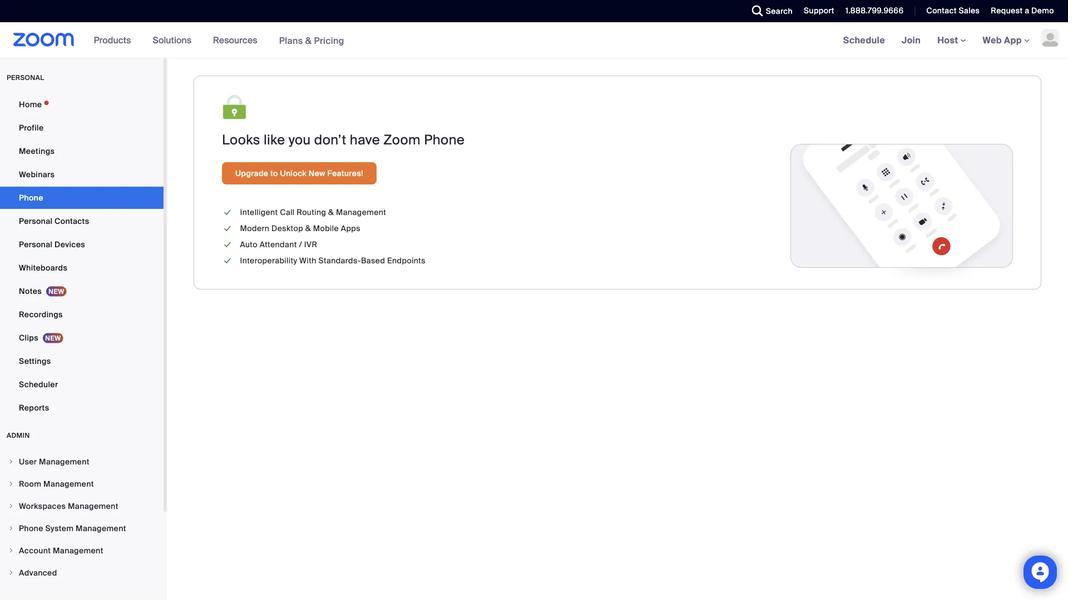 Task type: locate. For each thing, give the bounding box(es) containing it.
product information navigation
[[85, 22, 353, 59]]

modern desktop & mobile apps
[[240, 224, 361, 234]]

reports link
[[0, 397, 164, 420]]

personal
[[7, 73, 44, 82]]

&
[[305, 35, 312, 46], [328, 208, 334, 218], [305, 224, 311, 234]]

1 vertical spatial checked image
[[222, 255, 233, 267]]

1 checked image from the top
[[222, 239, 233, 251]]

right image for account
[[8, 548, 14, 555]]

banner containing products
[[0, 22, 1068, 59]]

checked image for modern
[[222, 223, 233, 235]]

1 vertical spatial personal
[[19, 240, 52, 250]]

contact
[[927, 6, 957, 16]]

to
[[270, 168, 278, 179]]

right image left room
[[8, 481, 14, 488]]

right image
[[8, 526, 14, 533], [8, 548, 14, 555], [8, 570, 14, 577]]

apps
[[341, 224, 361, 234]]

management for account management
[[53, 546, 103, 556]]

have
[[350, 131, 380, 149]]

with
[[299, 256, 316, 266]]

0 vertical spatial checked image
[[222, 239, 233, 251]]

0 vertical spatial phone
[[424, 131, 465, 149]]

schedule
[[843, 34, 885, 46]]

personal up personal devices
[[19, 216, 52, 226]]

2 checked image from the top
[[222, 223, 233, 235]]

upgrade to unlock new features! button
[[222, 162, 377, 185]]

right image left account
[[8, 548, 14, 555]]

1.888.799.9666
[[846, 6, 904, 16]]

1.888.799.9666 button up schedule
[[837, 0, 907, 22]]

& up ivr
[[305, 224, 311, 234]]

modern
[[240, 224, 270, 234]]

a
[[1025, 6, 1030, 16]]

banner
[[0, 22, 1068, 59]]

profile picture image
[[1042, 29, 1059, 47]]

you
[[289, 131, 311, 149]]

1.888.799.9666 button
[[837, 0, 907, 22], [846, 6, 904, 16]]

right image for user management
[[8, 459, 14, 466]]

2 right image from the top
[[8, 548, 14, 555]]

contacts
[[55, 216, 89, 226]]

personal for personal contacts
[[19, 216, 52, 226]]

scheduler
[[19, 380, 58, 390]]

2 vertical spatial right image
[[8, 504, 14, 510]]

support link
[[796, 0, 837, 22], [804, 6, 835, 16]]

personal
[[19, 216, 52, 226], [19, 240, 52, 250]]

meetings navigation
[[835, 22, 1068, 59]]

clips link
[[0, 327, 164, 349]]

0 vertical spatial right image
[[8, 459, 14, 466]]

profile
[[19, 123, 44, 133]]

request a demo link
[[983, 0, 1068, 22], [991, 6, 1054, 16]]

reports
[[19, 403, 49, 413]]

1 vertical spatial phone
[[19, 193, 43, 203]]

management down workspaces management menu item
[[76, 524, 126, 534]]

profile link
[[0, 117, 164, 139]]

phone for phone system management
[[19, 524, 43, 534]]

system
[[45, 524, 74, 534]]

checked image left modern
[[222, 223, 233, 235]]

0 vertical spatial personal
[[19, 216, 52, 226]]

2 right image from the top
[[8, 481, 14, 488]]

right image
[[8, 459, 14, 466], [8, 481, 14, 488], [8, 504, 14, 510]]

personal for personal devices
[[19, 240, 52, 250]]

right image left user
[[8, 459, 14, 466]]

phone down webinars
[[19, 193, 43, 203]]

1 right image from the top
[[8, 526, 14, 533]]

2 checked image from the top
[[222, 255, 233, 267]]

1 right image from the top
[[8, 459, 14, 466]]

3 right image from the top
[[8, 570, 14, 577]]

phone up account
[[19, 524, 43, 534]]

user management
[[19, 457, 89, 467]]

right image inside user management menu item
[[8, 459, 14, 466]]

meetings
[[19, 146, 55, 156]]

looks
[[222, 131, 260, 149]]

request
[[991, 6, 1023, 16]]

management up workspaces management
[[43, 479, 94, 490]]

scheduler link
[[0, 374, 164, 396]]

1 vertical spatial right image
[[8, 481, 14, 488]]

don't
[[314, 131, 347, 149]]

pricing
[[314, 35, 344, 46]]

recordings
[[19, 310, 63, 320]]

clips
[[19, 333, 38, 343]]

& up mobile in the left of the page
[[328, 208, 334, 218]]

right image inside phone system management menu item
[[8, 526, 14, 533]]

app
[[1004, 34, 1022, 46]]

management
[[336, 208, 386, 218], [39, 457, 89, 467], [43, 479, 94, 490], [68, 502, 118, 512], [76, 524, 126, 534], [53, 546, 103, 556]]

search
[[766, 6, 793, 16]]

web app button
[[983, 34, 1030, 46]]

interoperability with standards-based endpoints
[[240, 256, 426, 266]]

0 vertical spatial right image
[[8, 526, 14, 533]]

personal contacts
[[19, 216, 89, 226]]

search button
[[744, 0, 796, 22]]

request a demo
[[991, 6, 1054, 16]]

desktop
[[272, 224, 303, 234]]

right image left "system"
[[8, 526, 14, 533]]

2 vertical spatial phone
[[19, 524, 43, 534]]

right image left advanced
[[8, 570, 14, 577]]

checked image
[[222, 239, 233, 251], [222, 255, 233, 267]]

room
[[19, 479, 41, 490]]

management down room management menu item
[[68, 502, 118, 512]]

1 checked image from the top
[[222, 207, 233, 219]]

schedule link
[[835, 22, 894, 58]]

management up apps
[[336, 208, 386, 218]]

web
[[983, 34, 1002, 46]]

personal up whiteboards
[[19, 240, 52, 250]]

1 vertical spatial right image
[[8, 548, 14, 555]]

right image inside workspaces management menu item
[[8, 504, 14, 510]]

zoom logo image
[[13, 33, 74, 47]]

3 right image from the top
[[8, 504, 14, 510]]

2 personal from the top
[[19, 240, 52, 250]]

admin
[[7, 432, 30, 440]]

phone inside phone system management menu item
[[19, 524, 43, 534]]

products button
[[94, 22, 136, 58]]

checked image left interoperability
[[222, 255, 233, 267]]

checked image
[[222, 207, 233, 219], [222, 223, 233, 235]]

1 vertical spatial checked image
[[222, 223, 233, 235]]

plans
[[279, 35, 303, 46]]

right image inside account management menu item
[[8, 548, 14, 555]]

plans & pricing link
[[279, 35, 344, 46], [279, 35, 344, 46]]

webinars link
[[0, 164, 164, 186]]

0 vertical spatial checked image
[[222, 207, 233, 219]]

management down phone system management menu item
[[53, 546, 103, 556]]

2 vertical spatial right image
[[8, 570, 14, 577]]

management up room management
[[39, 457, 89, 467]]

meetings link
[[0, 140, 164, 162]]

workspaces
[[19, 502, 66, 512]]

home
[[19, 99, 42, 110]]

solutions
[[153, 34, 191, 46]]

phone right zoom
[[424, 131, 465, 149]]

phone inside phone link
[[19, 193, 43, 203]]

call
[[280, 208, 295, 218]]

& right plans
[[305, 35, 312, 46]]

new
[[309, 168, 325, 179]]

attendant
[[260, 240, 297, 250]]

0 vertical spatial &
[[305, 35, 312, 46]]

phone for phone link
[[19, 193, 43, 203]]

right image left workspaces
[[8, 504, 14, 510]]

checked image left auto
[[222, 239, 233, 251]]

workspaces management menu item
[[0, 496, 164, 517]]

advanced menu item
[[0, 563, 164, 584]]

right image inside room management menu item
[[8, 481, 14, 488]]

whiteboards link
[[0, 257, 164, 279]]

upgrade to unlock new features!
[[235, 168, 363, 179]]

1 personal from the top
[[19, 216, 52, 226]]

join link
[[894, 22, 929, 58]]

resources
[[213, 34, 257, 46]]

phone
[[424, 131, 465, 149], [19, 193, 43, 203], [19, 524, 43, 534]]

phone link
[[0, 187, 164, 209]]

checked image left intelligent
[[222, 207, 233, 219]]

room management menu item
[[0, 474, 164, 495]]



Task type: describe. For each thing, give the bounding box(es) containing it.
intelligent
[[240, 208, 278, 218]]

solutions button
[[153, 22, 196, 58]]

zoom
[[383, 131, 421, 149]]

account management
[[19, 546, 103, 556]]

host
[[938, 34, 961, 46]]

sales
[[959, 6, 980, 16]]

management for room management
[[43, 479, 94, 490]]

features!
[[328, 168, 363, 179]]

phone system management menu item
[[0, 519, 164, 540]]

checked image for intelligent
[[222, 207, 233, 219]]

notes link
[[0, 280, 164, 303]]

1.888.799.9666 button up schedule link at the right top of the page
[[846, 6, 904, 16]]

routing
[[297, 208, 326, 218]]

user
[[19, 457, 37, 467]]

/
[[299, 240, 302, 250]]

right image for phone
[[8, 526, 14, 533]]

personal contacts link
[[0, 210, 164, 233]]

checked image for auto
[[222, 239, 233, 251]]

unlock
[[280, 168, 307, 179]]

phone system management
[[19, 524, 126, 534]]

& inside product information navigation
[[305, 35, 312, 46]]

intelligent call routing & management
[[240, 208, 386, 218]]

products
[[94, 34, 131, 46]]

looks like you don't have zoom phone
[[222, 131, 465, 149]]

like
[[264, 131, 285, 149]]

endpoints
[[387, 256, 426, 266]]

advanced
[[19, 568, 57, 579]]

checked image for interoperability
[[222, 255, 233, 267]]

right image for room management
[[8, 481, 14, 488]]

account management menu item
[[0, 541, 164, 562]]

settings
[[19, 356, 51, 367]]

join
[[902, 34, 921, 46]]

web app
[[983, 34, 1022, 46]]

settings link
[[0, 351, 164, 373]]

home link
[[0, 93, 164, 116]]

interoperability
[[240, 256, 297, 266]]

devices
[[55, 240, 85, 250]]

user management menu item
[[0, 452, 164, 473]]

based
[[361, 256, 385, 266]]

upgrade
[[235, 168, 268, 179]]

auto
[[240, 240, 258, 250]]

resources button
[[213, 22, 262, 58]]

admin menu menu
[[0, 452, 164, 585]]

recordings link
[[0, 304, 164, 326]]

ivr
[[304, 240, 317, 250]]

personal menu menu
[[0, 93, 164, 421]]

right image for workspaces management
[[8, 504, 14, 510]]

mobile
[[313, 224, 339, 234]]

demo
[[1032, 6, 1054, 16]]

management for workspaces management
[[68, 502, 118, 512]]

support
[[804, 6, 835, 16]]

2 vertical spatial &
[[305, 224, 311, 234]]

auto attendant / ivr
[[240, 240, 317, 250]]

workspaces management
[[19, 502, 118, 512]]

personal devices
[[19, 240, 85, 250]]

whiteboards
[[19, 263, 67, 273]]

standards-
[[319, 256, 361, 266]]

personal devices link
[[0, 234, 164, 256]]

contact sales
[[927, 6, 980, 16]]

host button
[[938, 34, 966, 46]]

1 vertical spatial &
[[328, 208, 334, 218]]

account
[[19, 546, 51, 556]]

webinars
[[19, 169, 55, 180]]

notes
[[19, 286, 42, 297]]

management for user management
[[39, 457, 89, 467]]

room management
[[19, 479, 94, 490]]

right image inside advanced menu item
[[8, 570, 14, 577]]

plans & pricing
[[279, 35, 344, 46]]



Task type: vqa. For each thing, say whether or not it's contained in the screenshot.
Interoperability
yes



